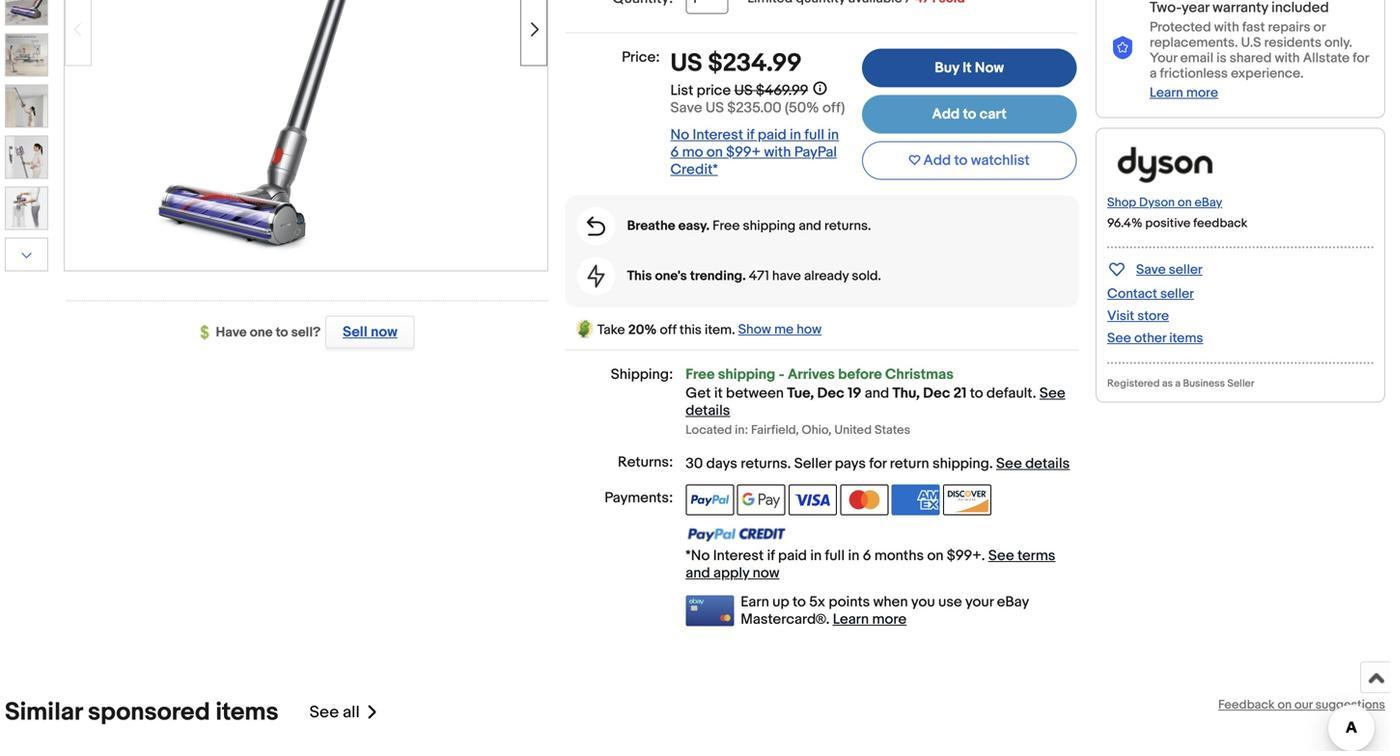 Task type: describe. For each thing, give the bounding box(es) containing it.
registered as a business seller
[[1107, 378, 1254, 390]]

0 horizontal spatial .
[[787, 456, 791, 473]]

one's
[[655, 268, 687, 285]]

with details__icon image for protected with fast repairs or replacements. u.s residents only. your email is shared with allstate for a frictionless experience.
[[1111, 36, 1134, 60]]

now inside sell now link
[[371, 324, 397, 341]]

arrives
[[788, 366, 835, 384]]

30 days returns . seller pays for return shipping . see details
[[686, 456, 1070, 473]]

on left $99+.
[[927, 548, 944, 565]]

it
[[714, 385, 723, 403]]

now
[[975, 59, 1004, 77]]

months
[[874, 548, 924, 565]]

a inside protected with fast repairs or replacements. u.s residents only. your email is shared with allstate for a frictionless experience. learn more
[[1150, 65, 1157, 82]]

2 dec from the left
[[923, 385, 950, 403]]

contact seller visit store see other items
[[1107, 286, 1203, 347]]

no interest if paid in full in 6 mo on $99+ with paypal credit*
[[670, 126, 839, 178]]

free shipping - arrives before christmas
[[686, 366, 954, 384]]

30
[[686, 456, 703, 473]]

with details__icon image for 471 have already sold.
[[587, 265, 605, 288]]

have one to sell?
[[216, 325, 321, 341]]

off
[[660, 322, 676, 339]]

to inside "link"
[[963, 106, 976, 123]]

shop
[[1107, 195, 1136, 210]]

1 horizontal spatial .
[[989, 456, 993, 473]]

thu,
[[892, 385, 920, 403]]

this one's trending. 471 have already sold.
[[627, 268, 881, 285]]

points
[[829, 594, 870, 612]]

add for add to watchlist
[[923, 152, 951, 169]]

buy
[[935, 59, 959, 77]]

watchlist
[[971, 152, 1030, 169]]

see terms and apply now link
[[686, 548, 1055, 583]]

paypal image
[[686, 485, 734, 516]]

*no
[[686, 548, 710, 565]]

to right one
[[276, 325, 288, 341]]

see details
[[686, 385, 1065, 420]]

discover image
[[943, 485, 991, 516]]

off)
[[822, 99, 845, 117]]

seller for .
[[794, 456, 831, 473]]

96.4% positive feedback
[[1107, 216, 1247, 231]]

1 dec from the left
[[817, 385, 844, 403]]

to right the 21
[[970, 385, 983, 403]]

sold.
[[852, 268, 881, 285]]

add to watchlist button
[[862, 141, 1077, 180]]

seller for contact
[[1160, 286, 1194, 302]]

similar sponsored items
[[5, 698, 279, 728]]

christmas
[[885, 366, 954, 384]]

returns.
[[824, 218, 871, 235]]

contact seller link
[[1107, 286, 1194, 302]]

feedback
[[1218, 698, 1275, 713]]

this
[[627, 268, 652, 285]]

6 for mo
[[670, 144, 679, 161]]

on left "our"
[[1278, 698, 1292, 713]]

fairfield,
[[751, 423, 799, 438]]

buy it now link
[[862, 49, 1077, 87]]

1 horizontal spatial details
[[1025, 456, 1070, 473]]

only.
[[1325, 35, 1352, 51]]

in left months
[[848, 548, 859, 565]]

feedback on our suggestions
[[1218, 698, 1385, 713]]

replacements.
[[1150, 35, 1238, 51]]

$469.99
[[756, 82, 808, 99]]

sponsored
[[88, 698, 210, 728]]

how
[[797, 322, 822, 338]]

ebay inside earn up to 5x points when you use your ebay mastercard®.
[[997, 594, 1029, 612]]

united
[[834, 423, 872, 438]]

1 horizontal spatial learn more link
[[1150, 85, 1218, 101]]

shared
[[1230, 50, 1272, 66]]

sell now link
[[321, 316, 415, 349]]

dyson
[[1139, 195, 1175, 210]]

0 vertical spatial ebay
[[1195, 195, 1222, 210]]

full for months
[[825, 548, 845, 565]]

in down (50%
[[790, 126, 801, 144]]

$234.99
[[708, 49, 802, 79]]

no
[[670, 126, 689, 144]]

earn
[[741, 594, 769, 612]]

list
[[670, 82, 693, 99]]

feedback on our suggestions link
[[1218, 698, 1385, 713]]

with details__icon image for free shipping and returns.
[[587, 217, 605, 236]]

experience.
[[1231, 65, 1304, 82]]

1 vertical spatial shipping
[[718, 366, 775, 384]]

cart
[[980, 106, 1007, 123]]

for inside protected with fast repairs or replacements. u.s residents only. your email is shared with allstate for a frictionless experience. learn more
[[1353, 50, 1369, 66]]

contact
[[1107, 286, 1157, 302]]

mastercard®.
[[741, 612, 829, 629]]

list price us $469.99
[[670, 82, 808, 99]]

states
[[874, 423, 910, 438]]

show
[[738, 322, 771, 338]]

0 vertical spatial free
[[713, 218, 740, 235]]

if for no
[[747, 126, 754, 144]]

6 for months
[[863, 548, 871, 565]]

471
[[749, 268, 769, 285]]

see other items link
[[1107, 330, 1203, 347]]

similar
[[5, 698, 82, 728]]

21
[[953, 385, 967, 403]]

1 vertical spatial see details link
[[996, 456, 1070, 473]]

in up "5x"
[[810, 548, 822, 565]]

located
[[686, 423, 732, 438]]

it
[[962, 59, 972, 77]]

ebay mastercard image
[[686, 596, 734, 627]]

protected with fast repairs or replacements. u.s residents only. your email is shared with allstate for a frictionless experience. learn more
[[1150, 19, 1369, 101]]

2 vertical spatial shipping
[[932, 456, 989, 473]]

picture 5 of 10 image
[[6, 85, 47, 127]]

more inside protected with fast repairs or replacements. u.s residents only. your email is shared with allstate for a frictionless experience. learn more
[[1186, 85, 1218, 101]]

up
[[772, 594, 789, 612]]

to inside button
[[954, 152, 968, 169]]

trending.
[[690, 268, 746, 285]]

seller for save
[[1169, 262, 1202, 278]]

add to watchlist
[[923, 152, 1030, 169]]

sell now
[[343, 324, 397, 341]]

repairs
[[1268, 19, 1310, 36]]

feedback
[[1193, 216, 1247, 231]]

us $234.99 main content
[[565, 0, 1079, 629]]

0 vertical spatial shipping
[[743, 218, 796, 235]]

visa image
[[789, 485, 837, 516]]

item direct from brand image
[[1107, 145, 1223, 186]]

terms
[[1017, 548, 1055, 565]]

seller for business
[[1227, 378, 1254, 390]]

picture 6 of 10 image
[[6, 137, 47, 178]]

-
[[779, 366, 784, 384]]

1 vertical spatial and
[[865, 385, 889, 403]]

this
[[679, 322, 702, 339]]

interest for *no
[[713, 548, 764, 565]]

96.4%
[[1107, 216, 1142, 231]]

or
[[1313, 19, 1325, 36]]

save for save seller
[[1136, 262, 1166, 278]]

shipping:
[[611, 366, 673, 384]]

located in: fairfield, ohio, united states
[[686, 423, 910, 438]]

see down default
[[996, 456, 1022, 473]]

0 horizontal spatial items
[[216, 698, 279, 728]]

2 horizontal spatial .
[[1033, 385, 1036, 403]]

registered
[[1107, 378, 1160, 390]]

learn inside the us $234.99 main content
[[833, 612, 869, 629]]



Task type: locate. For each thing, give the bounding box(es) containing it.
ohio,
[[802, 423, 832, 438]]

See all text field
[[309, 703, 360, 724]]

0 vertical spatial paid
[[758, 126, 787, 144]]

0 vertical spatial save
[[670, 99, 702, 117]]

dyson v8 cordless vacuum | silver | refurbished - picture 1 of 10 image
[[65, 0, 547, 269]]

breathe
[[627, 218, 675, 235]]

now inside see terms and apply now
[[753, 565, 779, 583]]

1 vertical spatial learn
[[833, 612, 869, 629]]

paid for mo
[[758, 126, 787, 144]]

learn down frictionless
[[1150, 85, 1183, 101]]

see left all at the left
[[309, 703, 339, 724]]

free right easy.
[[713, 218, 740, 235]]

$99+
[[726, 144, 761, 161]]

residents
[[1264, 35, 1322, 51]]

interest down paypal credit image
[[713, 548, 764, 565]]

1 horizontal spatial now
[[753, 565, 779, 583]]

. down located in: fairfield, ohio, united states
[[787, 456, 791, 473]]

paid inside no interest if paid in full in 6 mo on $99+ with paypal credit*
[[758, 126, 787, 144]]

before
[[838, 366, 882, 384]]

1 horizontal spatial items
[[1169, 330, 1203, 347]]

when
[[873, 594, 908, 612]]

a left frictionless
[[1150, 65, 1157, 82]]

interest
[[693, 126, 743, 144], [713, 548, 764, 565]]

get
[[686, 385, 711, 403]]

1 horizontal spatial for
[[1353, 50, 1369, 66]]

1 horizontal spatial full
[[825, 548, 845, 565]]

0 vertical spatial learn more link
[[1150, 85, 1218, 101]]

with inside no interest if paid in full in 6 mo on $99+ with paypal credit*
[[764, 144, 791, 161]]

dec
[[817, 385, 844, 403], [923, 385, 950, 403]]

0 horizontal spatial a
[[1150, 65, 1157, 82]]

0 vertical spatial with details__icon image
[[1111, 36, 1134, 60]]

with details__icon image left breathe
[[587, 217, 605, 236]]

price
[[697, 82, 731, 99]]

take
[[597, 322, 625, 339]]

details up located
[[686, 403, 730, 420]]

picture 3 of 10 image
[[6, 0, 47, 25]]

learn more
[[833, 612, 907, 629]]

see details link down default
[[996, 456, 1070, 473]]

shipping up between
[[718, 366, 775, 384]]

*no interest if paid in full in 6 months on $99+.
[[686, 548, 988, 565]]

learn right "5x"
[[833, 612, 869, 629]]

us up list
[[670, 49, 702, 79]]

and left apply
[[686, 565, 710, 583]]

1 vertical spatial items
[[216, 698, 279, 728]]

master card image
[[840, 485, 888, 516]]

see terms and apply now
[[686, 548, 1055, 583]]

2 horizontal spatial us
[[734, 82, 753, 99]]

0 vertical spatial now
[[371, 324, 397, 341]]

1 vertical spatial more
[[872, 612, 907, 629]]

0 vertical spatial and
[[799, 218, 821, 235]]

see inside see details
[[1040, 385, 1065, 403]]

. up 'discover' image
[[989, 456, 993, 473]]

1 vertical spatial free
[[686, 366, 715, 384]]

0 vertical spatial with
[[1214, 19, 1239, 36]]

with down repairs on the top
[[1275, 50, 1300, 66]]

show me how button
[[738, 318, 822, 338]]

us down us $234.99
[[734, 82, 753, 99]]

if down paypal credit image
[[767, 548, 775, 565]]

6 inside no interest if paid in full in 6 mo on $99+ with paypal credit*
[[670, 144, 679, 161]]

1 vertical spatial details
[[1025, 456, 1070, 473]]

save inside button
[[1136, 262, 1166, 278]]

seller right business
[[1227, 378, 1254, 390]]

0 horizontal spatial learn
[[833, 612, 869, 629]]

details down default
[[1025, 456, 1070, 473]]

to left cart on the right top of the page
[[963, 106, 976, 123]]

on
[[706, 144, 723, 161], [1178, 195, 1192, 210], [927, 548, 944, 565], [1278, 698, 1292, 713]]

item.
[[705, 322, 735, 339]]

protected
[[1150, 19, 1211, 36]]

0 vertical spatial if
[[747, 126, 754, 144]]

dec down 'free shipping - arrives before christmas'
[[817, 385, 844, 403]]

1 vertical spatial save
[[1136, 262, 1166, 278]]

you
[[911, 594, 935, 612]]

items inside contact seller visit store see other items
[[1169, 330, 1203, 347]]

1 vertical spatial for
[[869, 456, 887, 473]]

no interest if paid in full in 6 mo on $99+ with paypal credit* link
[[670, 126, 839, 178]]

full up 'points'
[[825, 548, 845, 565]]

0 vertical spatial full
[[804, 126, 824, 144]]

save seller
[[1136, 262, 1202, 278]]

returns:
[[618, 454, 673, 472]]

(50%
[[785, 99, 819, 117]]

your
[[965, 594, 994, 612]]

0 horizontal spatial now
[[371, 324, 397, 341]]

a right as
[[1175, 378, 1181, 390]]

breathe easy. free shipping and returns.
[[627, 218, 871, 235]]

and left returns.
[[799, 218, 821, 235]]

interest inside no interest if paid in full in 6 mo on $99+ with paypal credit*
[[693, 126, 743, 144]]

see details link down before
[[686, 385, 1065, 420]]

2 vertical spatial with
[[764, 144, 791, 161]]

0 horizontal spatial details
[[686, 403, 730, 420]]

ebay right your
[[997, 594, 1029, 612]]

save
[[670, 99, 702, 117], [1136, 262, 1166, 278]]

1 horizontal spatial dec
[[923, 385, 950, 403]]

for
[[1353, 50, 1369, 66], [869, 456, 887, 473]]

dollar sign image
[[200, 326, 216, 341]]

see for see details
[[1040, 385, 1065, 403]]

price:
[[622, 49, 660, 66]]

items right other
[[1169, 330, 1203, 347]]

get it between tue, dec 19 and thu, dec 21 to default .
[[686, 385, 1040, 403]]

0 vertical spatial interest
[[693, 126, 743, 144]]

one
[[250, 325, 273, 341]]

paid down 'save us $235.00 (50% off)'
[[758, 126, 787, 144]]

0 vertical spatial more
[[1186, 85, 1218, 101]]

paid
[[758, 126, 787, 144], [778, 548, 807, 565]]

0 vertical spatial seller
[[1227, 378, 1254, 390]]

us right list
[[705, 99, 724, 117]]

0 horizontal spatial full
[[804, 126, 824, 144]]

seller down ohio, on the bottom right
[[794, 456, 831, 473]]

on inside no interest if paid in full in 6 mo on $99+ with paypal credit*
[[706, 144, 723, 161]]

shipping up 471
[[743, 218, 796, 235]]

0 horizontal spatial and
[[686, 565, 710, 583]]

1 horizontal spatial and
[[799, 218, 821, 235]]

2 vertical spatial and
[[686, 565, 710, 583]]

in down off)
[[828, 126, 839, 144]]

for inside the us $234.99 main content
[[869, 456, 887, 473]]

1 horizontal spatial learn
[[1150, 85, 1183, 101]]

1 vertical spatial add
[[923, 152, 951, 169]]

2 horizontal spatial with
[[1275, 50, 1300, 66]]

learn more link down frictionless
[[1150, 85, 1218, 101]]

6 left "mo"
[[670, 144, 679, 161]]

save up contact seller link
[[1136, 262, 1166, 278]]

seller inside the us $234.99 main content
[[794, 456, 831, 473]]

google pay image
[[737, 485, 785, 516]]

0 vertical spatial 6
[[670, 144, 679, 161]]

paid for months
[[778, 548, 807, 565]]

paid up up
[[778, 548, 807, 565]]

more left the you
[[872, 612, 907, 629]]

all
[[343, 703, 360, 724]]

if for *no
[[767, 548, 775, 565]]

0 horizontal spatial seller
[[794, 456, 831, 473]]

0 horizontal spatial more
[[872, 612, 907, 629]]

2 horizontal spatial and
[[865, 385, 889, 403]]

1 vertical spatial 6
[[863, 548, 871, 565]]

1 vertical spatial if
[[767, 548, 775, 565]]

1 vertical spatial seller
[[1160, 286, 1194, 302]]

1 vertical spatial ebay
[[997, 594, 1029, 612]]

1 horizontal spatial a
[[1175, 378, 1181, 390]]

see inside see terms and apply now
[[988, 548, 1014, 565]]

dec left the 21
[[923, 385, 950, 403]]

other
[[1134, 330, 1166, 347]]

0 vertical spatial a
[[1150, 65, 1157, 82]]

interest right no
[[693, 126, 743, 144]]

save for save us $235.00 (50% off)
[[670, 99, 702, 117]]

default
[[986, 385, 1033, 403]]

add inside button
[[923, 152, 951, 169]]

with details__icon image left your
[[1111, 36, 1134, 60]]

shop dyson on ebay
[[1107, 195, 1222, 210]]

items left see all
[[216, 698, 279, 728]]

use
[[938, 594, 962, 612]]

have
[[772, 268, 801, 285]]

on right "mo"
[[706, 144, 723, 161]]

1 horizontal spatial us
[[705, 99, 724, 117]]

tue,
[[787, 385, 814, 403]]

email
[[1180, 50, 1213, 66]]

now
[[371, 324, 397, 341], [753, 565, 779, 583]]

see for see all
[[309, 703, 339, 724]]

paypal credit image
[[686, 527, 786, 543]]

paypal
[[794, 144, 837, 161]]

and right 19
[[865, 385, 889, 403]]

add down buy
[[932, 106, 960, 123]]

0 vertical spatial seller
[[1169, 262, 1202, 278]]

shipping up 'discover' image
[[932, 456, 989, 473]]

seller inside contact seller visit store see other items
[[1160, 286, 1194, 302]]

0 horizontal spatial if
[[747, 126, 754, 144]]

save inside the us $234.99 main content
[[670, 99, 702, 117]]

full inside no interest if paid in full in 6 mo on $99+ with paypal credit*
[[804, 126, 824, 144]]

0 vertical spatial details
[[686, 403, 730, 420]]

to inside earn up to 5x points when you use your ebay mastercard®.
[[793, 594, 806, 612]]

with details__icon image left this
[[587, 265, 605, 288]]

on up the 96.4% positive feedback
[[1178, 195, 1192, 210]]

seller down save seller
[[1160, 286, 1194, 302]]

your
[[1150, 50, 1177, 66]]

1 vertical spatial a
[[1175, 378, 1181, 390]]

us $234.99
[[670, 49, 802, 79]]

see down the visit at the right
[[1107, 330, 1131, 347]]

our
[[1294, 698, 1313, 713]]

to left "5x"
[[793, 594, 806, 612]]

add to cart link
[[862, 95, 1077, 134]]

interest for no
[[693, 126, 743, 144]]

now up the earn
[[753, 565, 779, 583]]

details inside see details
[[686, 403, 730, 420]]

1 horizontal spatial save
[[1136, 262, 1166, 278]]

1 vertical spatial now
[[753, 565, 779, 583]]

frictionless
[[1160, 65, 1228, 82]]

19
[[848, 385, 861, 403]]

0 vertical spatial see details link
[[686, 385, 1065, 420]]

add for add to cart
[[932, 106, 960, 123]]

items
[[1169, 330, 1203, 347], [216, 698, 279, 728]]

see inside contact seller visit store see other items
[[1107, 330, 1131, 347]]

with left fast
[[1214, 19, 1239, 36]]

see for see terms and apply now
[[988, 548, 1014, 565]]

1 vertical spatial full
[[825, 548, 845, 565]]

see left terms
[[988, 548, 1014, 565]]

learn more link inside the us $234.99 main content
[[833, 612, 907, 629]]

save up no
[[670, 99, 702, 117]]

0 vertical spatial add
[[932, 106, 960, 123]]

details
[[686, 403, 730, 420], [1025, 456, 1070, 473]]

american express image
[[892, 485, 940, 516]]

see right default
[[1040, 385, 1065, 403]]

0 horizontal spatial us
[[670, 49, 702, 79]]

to left watchlist
[[954, 152, 968, 169]]

1 vertical spatial seller
[[794, 456, 831, 473]]

buy it now
[[935, 59, 1004, 77]]

0 vertical spatial learn
[[1150, 85, 1183, 101]]

0 horizontal spatial save
[[670, 99, 702, 117]]

more inside the us $234.99 main content
[[872, 612, 907, 629]]

1 horizontal spatial with
[[1214, 19, 1239, 36]]

1 vertical spatial learn more link
[[833, 612, 907, 629]]

picture 4 of 10 image
[[6, 34, 47, 76]]

if inside no interest if paid in full in 6 mo on $99+ with paypal credit*
[[747, 126, 754, 144]]

. right the 21
[[1033, 385, 1036, 403]]

add
[[932, 106, 960, 123], [923, 152, 951, 169]]

positive
[[1145, 216, 1190, 231]]

for right only.
[[1353, 50, 1369, 66]]

2 vertical spatial with details__icon image
[[587, 265, 605, 288]]

ebay up feedback
[[1195, 195, 1222, 210]]

if down "$235.00"
[[747, 126, 754, 144]]

earn up to 5x points when you use your ebay mastercard®.
[[741, 594, 1029, 629]]

0 horizontal spatial dec
[[817, 385, 844, 403]]

see all
[[309, 703, 360, 724]]

0 vertical spatial for
[[1353, 50, 1369, 66]]

pays
[[835, 456, 866, 473]]

sell
[[343, 324, 367, 341]]

0 horizontal spatial ebay
[[997, 594, 1029, 612]]

sell?
[[291, 325, 321, 341]]

1 horizontal spatial 6
[[863, 548, 871, 565]]

6 left months
[[863, 548, 871, 565]]

1 horizontal spatial more
[[1186, 85, 1218, 101]]

1 vertical spatial with
[[1275, 50, 1300, 66]]

save us $235.00 (50% off)
[[670, 99, 845, 117]]

see details link
[[686, 385, 1065, 420], [996, 456, 1070, 473]]

picture 7 of 10 image
[[6, 188, 47, 229]]

learn more link down see terms and apply now link
[[833, 612, 907, 629]]

Quantity: text field
[[686, 0, 728, 14]]

0 horizontal spatial for
[[869, 456, 887, 473]]

add down add to cart "link"
[[923, 152, 951, 169]]

and inside see terms and apply now
[[686, 565, 710, 583]]

0 vertical spatial items
[[1169, 330, 1203, 347]]

0 horizontal spatial learn more link
[[833, 612, 907, 629]]

1 vertical spatial interest
[[713, 548, 764, 565]]

6
[[670, 144, 679, 161], [863, 548, 871, 565]]

1 vertical spatial with details__icon image
[[587, 217, 605, 236]]

0 horizontal spatial with
[[764, 144, 791, 161]]

free up get at the bottom
[[686, 366, 715, 384]]

1 horizontal spatial if
[[767, 548, 775, 565]]

allstate
[[1303, 50, 1350, 66]]

a
[[1150, 65, 1157, 82], [1175, 378, 1181, 390]]

0 horizontal spatial 6
[[670, 144, 679, 161]]

full down (50%
[[804, 126, 824, 144]]

add inside "link"
[[932, 106, 960, 123]]

credit*
[[670, 161, 718, 178]]

1 vertical spatial paid
[[778, 548, 807, 565]]

1 horizontal spatial seller
[[1227, 378, 1254, 390]]

1 horizontal spatial ebay
[[1195, 195, 1222, 210]]

for right pays on the right bottom
[[869, 456, 887, 473]]

now right sell in the top of the page
[[371, 324, 397, 341]]

20%
[[628, 322, 657, 339]]

with right $99+
[[764, 144, 791, 161]]

full for mo
[[804, 126, 824, 144]]

with details__icon image
[[1111, 36, 1134, 60], [587, 217, 605, 236], [587, 265, 605, 288]]

learn inside protected with fast repairs or replacements. u.s residents only. your email is shared with allstate for a frictionless experience. learn more
[[1150, 85, 1183, 101]]

more down frictionless
[[1186, 85, 1218, 101]]

add to cart
[[932, 106, 1007, 123]]

seller inside button
[[1169, 262, 1202, 278]]

seller up contact seller link
[[1169, 262, 1202, 278]]

is
[[1216, 50, 1227, 66]]



Task type: vqa. For each thing, say whether or not it's contained in the screenshot.
the top Add
yes



